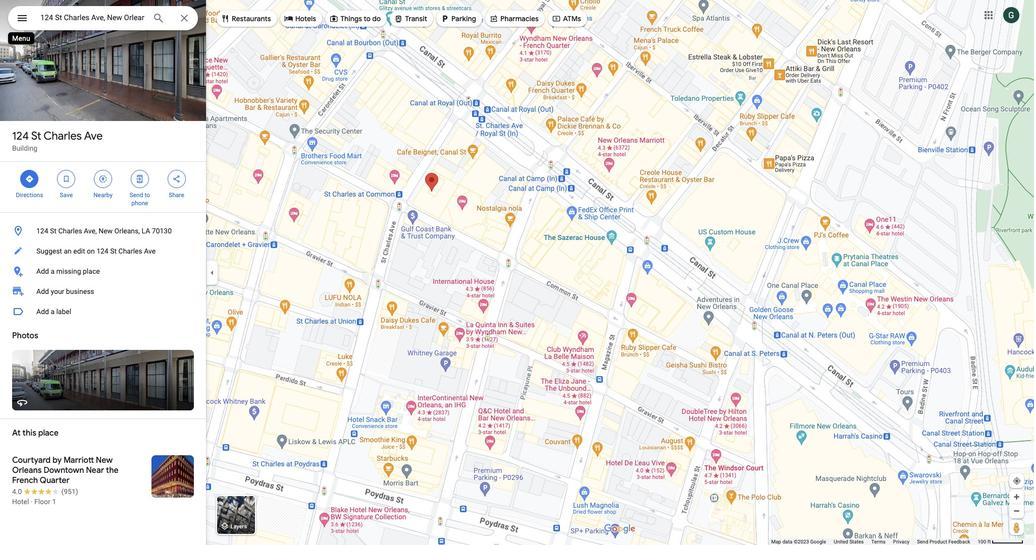 Task type: describe. For each thing, give the bounding box(es) containing it.
 search field
[[8, 6, 198, 32]]

hotel · floor 1
[[12, 498, 56, 506]]

privacy button
[[893, 539, 910, 546]]

product
[[930, 540, 947, 545]]

directions
[[16, 192, 43, 199]]

add a missing place button
[[0, 262, 206, 282]]

(951)
[[61, 488, 78, 496]]

add for add your business
[[36, 288, 49, 296]]

124 st charles ave, new orleans, la 70130
[[36, 227, 172, 235]]

downtown
[[44, 466, 84, 476]]


[[25, 174, 34, 185]]

send product feedback button
[[917, 539, 970, 546]]


[[284, 13, 293, 24]]

share
[[169, 192, 184, 199]]

new inside button
[[99, 227, 113, 235]]

©2023
[[794, 540, 809, 545]]

suggest an edit on 124 st charles ave button
[[0, 241, 206, 262]]

on
[[87, 247, 95, 256]]

this
[[23, 429, 36, 439]]

atms
[[563, 14, 581, 23]]

things
[[340, 14, 362, 23]]


[[394, 13, 403, 24]]

edit
[[73, 247, 85, 256]]

new inside courtyard by marriott new orleans downtown near the french quarter
[[96, 456, 113, 466]]

zoom out image
[[1013, 508, 1021, 516]]


[[489, 13, 498, 24]]

 transit
[[394, 13, 427, 24]]

100
[[978, 540, 986, 545]]

layers
[[231, 524, 247, 531]]

add your business
[[36, 288, 94, 296]]

send for send product feedback
[[917, 540, 928, 545]]


[[16, 11, 28, 25]]

send product feedback
[[917, 540, 970, 545]]

2 vertical spatial charles
[[118, 247, 142, 256]]

4.0
[[12, 488, 22, 496]]

by
[[52, 456, 62, 466]]


[[552, 13, 561, 24]]

124 St Charles Ave, New Orleans, LA 70130 field
[[8, 6, 198, 30]]

2 vertical spatial 124
[[97, 247, 108, 256]]

states
[[850, 540, 864, 545]]

a for label
[[51, 308, 55, 316]]

4.0 stars 951 reviews image
[[12, 487, 78, 497]]

terms button
[[871, 539, 886, 546]]

google account: greg robinson  
(robinsongreg175@gmail.com) image
[[1003, 7, 1020, 23]]

pharmacies
[[500, 14, 539, 23]]

courtyard
[[12, 456, 51, 466]]

124 st charles ave building
[[12, 129, 103, 152]]

124 st charles ave main content
[[0, 0, 206, 546]]

orleans,
[[114, 227, 140, 235]]

transit
[[405, 14, 427, 23]]

ave,
[[84, 227, 97, 235]]

suggest an edit on 124 st charles ave
[[36, 247, 156, 256]]

 pharmacies
[[489, 13, 539, 24]]

124 st charles ave, new orleans, la 70130 button
[[0, 221, 206, 241]]

 hotels
[[284, 13, 316, 24]]

at this place
[[12, 429, 58, 439]]

restaurants
[[232, 14, 271, 23]]

business
[[66, 288, 94, 296]]

to inside  things to do
[[364, 14, 371, 23]]

124 for ave
[[12, 129, 29, 143]]

add for add a label
[[36, 308, 49, 316]]

 things to do
[[329, 13, 381, 24]]

privacy
[[893, 540, 910, 545]]

show street view coverage image
[[1009, 521, 1024, 536]]

 parking
[[440, 13, 476, 24]]

google maps element
[[0, 0, 1034, 546]]

missing
[[56, 268, 81, 276]]

hotel
[[12, 498, 29, 506]]


[[98, 174, 108, 185]]


[[221, 13, 230, 24]]

charles for ave,
[[58, 227, 82, 235]]

send for send to phone
[[130, 192, 143, 199]]

ave inside 124 st charles ave building
[[84, 129, 103, 143]]

marriott
[[64, 456, 94, 466]]

add your business link
[[0, 282, 206, 302]]

phone
[[131, 200, 148, 207]]

an
[[64, 247, 72, 256]]



Task type: vqa. For each thing, say whether or not it's contained in the screenshot.
Send
yes



Task type: locate. For each thing, give the bounding box(es) containing it.
footer containing map data ©2023 google
[[771, 539, 978, 546]]

1 vertical spatial to
[[145, 192, 150, 199]]

near
[[86, 466, 104, 476]]

0 vertical spatial st
[[31, 129, 41, 143]]

send inside send to phone
[[130, 192, 143, 199]]

2 a from the top
[[51, 308, 55, 316]]

0 horizontal spatial ave
[[84, 129, 103, 143]]

124 for ave,
[[36, 227, 48, 235]]

nearby
[[93, 192, 113, 199]]

124 up suggest
[[36, 227, 48, 235]]


[[440, 13, 449, 24]]

add
[[36, 268, 49, 276], [36, 288, 49, 296], [36, 308, 49, 316]]

add a label
[[36, 308, 71, 316]]

charles up 
[[44, 129, 82, 143]]

charles down orleans,
[[118, 247, 142, 256]]

 atms
[[552, 13, 581, 24]]

0 vertical spatial to
[[364, 14, 371, 23]]

0 horizontal spatial 124
[[12, 129, 29, 143]]


[[329, 13, 338, 24]]

1 vertical spatial ave
[[144, 247, 156, 256]]

charles
[[44, 129, 82, 143], [58, 227, 82, 235], [118, 247, 142, 256]]

0 vertical spatial place
[[83, 268, 100, 276]]

1 add from the top
[[36, 268, 49, 276]]

2 vertical spatial add
[[36, 308, 49, 316]]

124
[[12, 129, 29, 143], [36, 227, 48, 235], [97, 247, 108, 256]]

2 add from the top
[[36, 288, 49, 296]]

add left the your
[[36, 288, 49, 296]]

united states
[[834, 540, 864, 545]]

 restaurants
[[221, 13, 271, 24]]

united states button
[[834, 539, 864, 546]]

1 horizontal spatial send
[[917, 540, 928, 545]]

1 vertical spatial send
[[917, 540, 928, 545]]

ave up 
[[84, 129, 103, 143]]

french
[[12, 476, 38, 486]]

0 vertical spatial a
[[51, 268, 55, 276]]

124 up building
[[12, 129, 29, 143]]

new
[[99, 227, 113, 235], [96, 456, 113, 466]]

place down on on the left of page
[[83, 268, 100, 276]]

st up building
[[31, 129, 41, 143]]

label
[[56, 308, 71, 316]]


[[135, 174, 144, 185]]

st up suggest
[[50, 227, 57, 235]]

0 horizontal spatial send
[[130, 192, 143, 199]]

add a missing place
[[36, 268, 100, 276]]

ave
[[84, 129, 103, 143], [144, 247, 156, 256]]

feedback
[[949, 540, 970, 545]]

charles for ave
[[44, 129, 82, 143]]

place right this
[[38, 429, 58, 439]]

1 a from the top
[[51, 268, 55, 276]]

a
[[51, 268, 55, 276], [51, 308, 55, 316]]

show your location image
[[1012, 477, 1022, 486]]

united
[[834, 540, 848, 545]]

1 horizontal spatial place
[[83, 268, 100, 276]]

actions for 124 st charles ave region
[[0, 162, 206, 213]]

send
[[130, 192, 143, 199], [917, 540, 928, 545]]

1 vertical spatial 124
[[36, 227, 48, 235]]

0 horizontal spatial place
[[38, 429, 58, 439]]

1 vertical spatial new
[[96, 456, 113, 466]]

send to phone
[[130, 192, 150, 207]]

st for ave
[[31, 129, 41, 143]]

100 ft
[[978, 540, 991, 545]]

google
[[810, 540, 826, 545]]

 button
[[8, 6, 36, 32]]

the
[[106, 466, 118, 476]]

at
[[12, 429, 21, 439]]

footer inside google maps element
[[771, 539, 978, 546]]

1 horizontal spatial st
[[50, 227, 57, 235]]

send inside button
[[917, 540, 928, 545]]

map data ©2023 google
[[771, 540, 826, 545]]

ft
[[988, 540, 991, 545]]

your
[[51, 288, 64, 296]]

1 vertical spatial place
[[38, 429, 58, 439]]

1 horizontal spatial 124
[[36, 227, 48, 235]]

3 add from the top
[[36, 308, 49, 316]]

1
[[52, 498, 56, 506]]

new right marriott
[[96, 456, 113, 466]]

place
[[83, 268, 100, 276], [38, 429, 58, 439]]

st inside 124 st charles ave, new orleans, la 70130 button
[[50, 227, 57, 235]]

send up 'phone'
[[130, 192, 143, 199]]

st inside suggest an edit on 124 st charles ave button
[[110, 247, 117, 256]]

add left label on the bottom left of the page
[[36, 308, 49, 316]]

zoom in image
[[1013, 494, 1021, 501]]

none field inside 124 st charles ave, new orleans, la 70130 field
[[40, 12, 144, 24]]

la
[[142, 227, 150, 235]]


[[172, 174, 181, 185]]

terms
[[871, 540, 886, 545]]

photos
[[12, 331, 38, 341]]

add down suggest
[[36, 268, 49, 276]]

do
[[372, 14, 381, 23]]

a for missing
[[51, 268, 55, 276]]

data
[[783, 540, 793, 545]]

2 horizontal spatial st
[[110, 247, 117, 256]]

to inside send to phone
[[145, 192, 150, 199]]

0 vertical spatial new
[[99, 227, 113, 235]]

1 vertical spatial charles
[[58, 227, 82, 235]]

0 vertical spatial 124
[[12, 129, 29, 143]]

0 vertical spatial add
[[36, 268, 49, 276]]

floor
[[34, 498, 50, 506]]

parking
[[451, 14, 476, 23]]

124 right on on the left of page
[[97, 247, 108, 256]]

0 horizontal spatial st
[[31, 129, 41, 143]]

st down 124 st charles ave, new orleans, la 70130 at the top
[[110, 247, 117, 256]]

building
[[12, 144, 37, 152]]

add for add a missing place
[[36, 268, 49, 276]]

0 vertical spatial charles
[[44, 129, 82, 143]]

124 inside 124 st charles ave building
[[12, 129, 29, 143]]

2 horizontal spatial 124
[[97, 247, 108, 256]]

hotels
[[295, 14, 316, 23]]

orleans
[[12, 466, 42, 476]]

·
[[31, 498, 33, 506]]

ave down la at the left of the page
[[144, 247, 156, 256]]

suggest
[[36, 247, 62, 256]]

footer
[[771, 539, 978, 546]]

100 ft button
[[978, 540, 1024, 545]]

save
[[60, 192, 73, 199]]

0 vertical spatial send
[[130, 192, 143, 199]]

1 horizontal spatial ave
[[144, 247, 156, 256]]

1 vertical spatial a
[[51, 308, 55, 316]]

st for ave,
[[50, 227, 57, 235]]

a left label on the bottom left of the page
[[51, 308, 55, 316]]

None field
[[40, 12, 144, 24]]

charles left ave,
[[58, 227, 82, 235]]

st inside 124 st charles ave building
[[31, 129, 41, 143]]

ave inside button
[[144, 247, 156, 256]]

0 vertical spatial ave
[[84, 129, 103, 143]]

a left missing
[[51, 268, 55, 276]]

collapse side panel image
[[207, 267, 218, 278]]

place inside button
[[83, 268, 100, 276]]

1 horizontal spatial to
[[364, 14, 371, 23]]

to up 'phone'
[[145, 192, 150, 199]]

quarter
[[40, 476, 70, 486]]

1 vertical spatial st
[[50, 227, 57, 235]]


[[62, 174, 71, 185]]

0 horizontal spatial to
[[145, 192, 150, 199]]

2 vertical spatial st
[[110, 247, 117, 256]]

1 vertical spatial add
[[36, 288, 49, 296]]

map
[[771, 540, 781, 545]]

add a label button
[[0, 302, 206, 322]]

to left the do
[[364, 14, 371, 23]]

new right ave,
[[99, 227, 113, 235]]

send left product
[[917, 540, 928, 545]]

70130
[[152, 227, 172, 235]]

charles inside 124 st charles ave building
[[44, 129, 82, 143]]

courtyard by marriott new orleans downtown near the french quarter
[[12, 456, 118, 486]]



